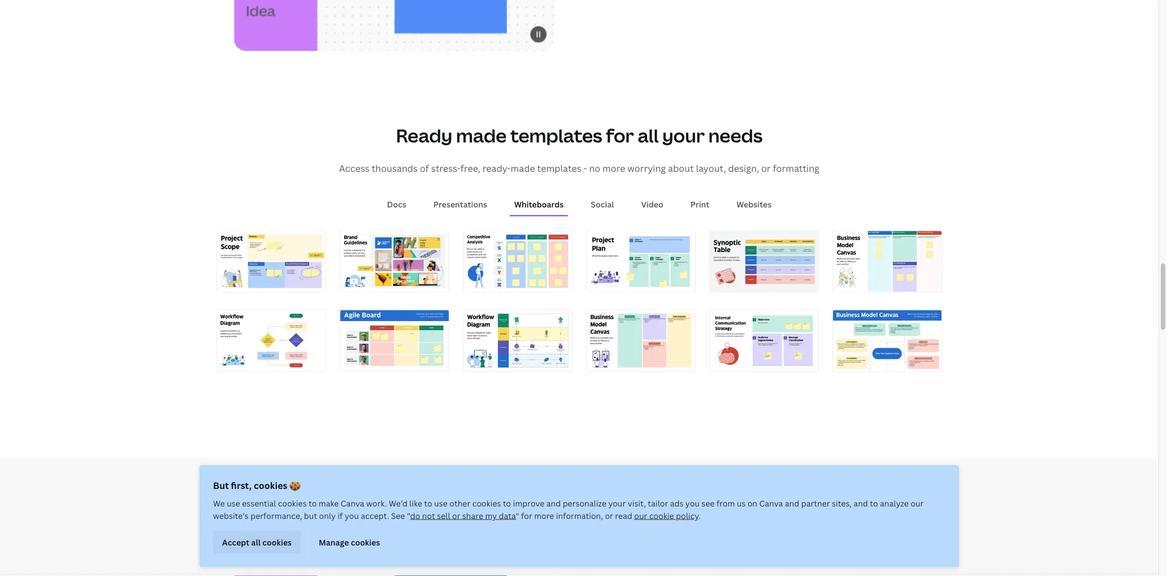 Task type: vqa. For each thing, say whether or not it's contained in the screenshot.
Page title Text Field
no



Task type: locate. For each thing, give the bounding box(es) containing it.
your inside we use essential cookies to make canva work. we'd like to use other cookies to improve and personalize your visit, tailor ads you see from us on canva and partner sites, and to analyze our website's performance, but only if you accept. see "
[[609, 498, 626, 509]]

us
[[737, 498, 746, 509]]

for up worrying
[[606, 124, 634, 148]]

for
[[606, 124, 634, 148], [521, 510, 532, 521]]

0 horizontal spatial for
[[521, 510, 532, 521]]

templates left -
[[537, 162, 581, 174]]

1 vertical spatial our
[[634, 510, 647, 521]]

1 vertical spatial more
[[534, 510, 554, 521]]

data
[[499, 510, 516, 521]]

1 vertical spatial you
[[345, 510, 359, 521]]

plans
[[515, 498, 563, 523]]

print button
[[686, 194, 714, 215]]

business model canvas planning whiteboard in purple blue modern professional style image
[[833, 231, 942, 292]]

templates up the access thousands of stress-free, ready-made templates - no more worrying about layout, design, or formatting
[[510, 124, 602, 148]]

essential
[[242, 498, 276, 509]]

1 vertical spatial all
[[251, 537, 261, 547]]

all up worrying
[[638, 124, 659, 148]]

made up free,
[[456, 124, 507, 148]]

made
[[456, 124, 507, 148], [511, 162, 535, 174]]

1 horizontal spatial you
[[686, 498, 700, 509]]

0 horizontal spatial use
[[227, 498, 240, 509]]

" right see
[[407, 510, 410, 521]]

canva
[[341, 498, 364, 509], [760, 498, 783, 509]]

-
[[584, 162, 587, 174]]

you up 'policy'
[[686, 498, 700, 509]]

policy
[[676, 510, 699, 521]]

business model canvas planning whiteboard in blue green modern professional style image
[[833, 310, 942, 372]]

0 horizontal spatial you
[[345, 510, 359, 521]]

more
[[603, 162, 626, 174], [534, 510, 554, 521]]

stress-
[[431, 162, 461, 174]]

my
[[485, 510, 497, 521]]

1 " from the left
[[407, 510, 410, 521]]

1 horizontal spatial and
[[785, 498, 800, 509]]

canva up the if
[[341, 498, 364, 509]]

for down improve
[[521, 510, 532, 521]]

make
[[319, 498, 339, 509]]

and up do not sell or share my data " for more information, or read our cookie policy .
[[547, 498, 561, 509]]

"
[[407, 510, 410, 521], [516, 510, 519, 521]]

share
[[462, 510, 483, 521]]

competitive analysis team whiteboard in blue green modern professional style image
[[464, 231, 572, 292]]

sell
[[437, 510, 450, 521]]

1 horizontal spatial use
[[434, 498, 448, 509]]

website's
[[213, 510, 249, 521]]

whiteboard planning concept map in purple green modern professional style image
[[710, 310, 819, 372]]

1 horizontal spatial all
[[638, 124, 659, 148]]

our right analyze
[[911, 498, 924, 509]]

3 and from the left
[[854, 498, 868, 509]]

and right sites,
[[854, 498, 868, 509]]

access thousands of stress-free, ready-made templates - no more worrying about layout, design, or formatting
[[339, 162, 820, 174]]

" down improve
[[516, 510, 519, 521]]

use up website's
[[227, 498, 240, 509]]

partner
[[801, 498, 830, 509]]

of
[[420, 162, 429, 174]]

1 horizontal spatial our
[[911, 498, 924, 509]]

1 horizontal spatial "
[[516, 510, 519, 521]]

1 and from the left
[[547, 498, 561, 509]]

all right accept
[[251, 537, 261, 547]]

1 horizontal spatial your
[[663, 124, 705, 148]]

accept all cookies
[[222, 537, 292, 547]]

0 horizontal spatial all
[[251, 537, 261, 547]]

video button
[[637, 194, 668, 215]]

if
[[338, 510, 343, 521]]

free,
[[461, 162, 480, 174]]

2 " from the left
[[516, 510, 519, 521]]

cookies down 🍪 on the left
[[278, 498, 307, 509]]

canva right on in the right bottom of the page
[[760, 498, 783, 509]]

1 horizontal spatial for
[[606, 124, 634, 148]]

websites
[[737, 199, 772, 210]]

or right design,
[[761, 162, 771, 174]]

1 horizontal spatial made
[[511, 162, 535, 174]]

or
[[761, 162, 771, 174], [452, 510, 460, 521], [605, 510, 613, 521]]

0 horizontal spatial your
[[609, 498, 626, 509]]

layout,
[[696, 162, 726, 174]]

your up read on the right bottom of page
[[609, 498, 626, 509]]

1 vertical spatial your
[[609, 498, 626, 509]]

performance,
[[251, 510, 302, 521]]

to
[[309, 498, 317, 509], [424, 498, 432, 509], [503, 498, 511, 509], [870, 498, 878, 509]]

0 horizontal spatial "
[[407, 510, 410, 521]]

0 vertical spatial our
[[911, 498, 924, 509]]

websites button
[[732, 194, 776, 215]]

social button
[[586, 194, 619, 215]]

1 horizontal spatial more
[[603, 162, 626, 174]]

or left read on the right bottom of page
[[605, 510, 613, 521]]

more right no
[[603, 162, 626, 174]]

to up but
[[309, 498, 317, 509]]

1 horizontal spatial canva
[[760, 498, 783, 509]]

and
[[547, 498, 561, 509], [785, 498, 800, 509], [854, 498, 868, 509]]

2 horizontal spatial and
[[854, 498, 868, 509]]

our
[[911, 498, 924, 509], [634, 510, 647, 521]]

or right "sell"
[[452, 510, 460, 521]]

0 horizontal spatial our
[[634, 510, 647, 521]]

to up data
[[503, 498, 511, 509]]

4 to from the left
[[870, 498, 878, 509]]

0 horizontal spatial made
[[456, 124, 507, 148]]

all
[[638, 124, 659, 148], [251, 537, 261, 547]]

cookies up my
[[472, 498, 501, 509]]

whiteboards
[[514, 199, 564, 210]]

0 vertical spatial for
[[606, 124, 634, 148]]

plans & pricing
[[515, 498, 644, 523]]

you
[[686, 498, 700, 509], [345, 510, 359, 521]]

cookies up essential
[[254, 479, 287, 492]]

&
[[567, 498, 579, 523]]

your
[[663, 124, 705, 148], [609, 498, 626, 509]]

made up the 'whiteboards'
[[511, 162, 535, 174]]

to left analyze
[[870, 498, 878, 509]]

0 horizontal spatial and
[[547, 498, 561, 509]]

we use essential cookies to make canva work. we'd like to use other cookies to improve and personalize your visit, tailor ads you see from us on canva and partner sites, and to analyze our website's performance, but only if you accept. see "
[[213, 498, 924, 521]]

and left partner
[[785, 498, 800, 509]]

but first, cookies 🍪
[[213, 479, 299, 492]]

you right the if
[[345, 510, 359, 521]]

1 vertical spatial for
[[521, 510, 532, 521]]

accept.
[[361, 510, 389, 521]]

0 horizontal spatial canva
[[341, 498, 364, 509]]

more down improve
[[534, 510, 554, 521]]

to right like
[[424, 498, 432, 509]]

do not sell or share my data link
[[410, 510, 516, 521]]

0 vertical spatial all
[[638, 124, 659, 148]]

0 vertical spatial you
[[686, 498, 700, 509]]

our down visit,
[[634, 510, 647, 521]]

templates
[[510, 124, 602, 148], [537, 162, 581, 174]]

1 to from the left
[[309, 498, 317, 509]]

accept all cookies button
[[213, 531, 301, 553]]

but
[[304, 510, 317, 521]]

cookies
[[254, 479, 287, 492], [278, 498, 307, 509], [472, 498, 501, 509], [262, 537, 292, 547], [351, 537, 380, 547]]

use up "sell"
[[434, 498, 448, 509]]

your up the about
[[663, 124, 705, 148]]

business model canvas planning whiteboard in purple green modern professional style image
[[587, 310, 695, 372]]

" inside we use essential cookies to make canva work. we'd like to use other cookies to improve and personalize your visit, tailor ads you see from us on canva and partner sites, and to analyze our website's performance, but only if you accept. see "
[[407, 510, 410, 521]]

use
[[227, 498, 240, 509], [434, 498, 448, 509]]



Task type: describe. For each thing, give the bounding box(es) containing it.
presentations
[[434, 199, 487, 210]]

thousands
[[372, 162, 418, 174]]

docs button
[[383, 194, 411, 215]]

sites,
[[832, 498, 852, 509]]

worrying
[[628, 162, 666, 174]]

docs
[[387, 199, 406, 210]]

but
[[213, 479, 229, 492]]

do
[[410, 510, 420, 521]]

we'd
[[389, 498, 408, 509]]

project scope planning whiteboard in yellow blue modern professional style image
[[217, 231, 326, 292]]

social
[[591, 199, 614, 210]]

0 horizontal spatial or
[[452, 510, 460, 521]]

print
[[691, 199, 710, 210]]

do not sell or share my data " for more information, or read our cookie policy .
[[410, 510, 701, 521]]

first,
[[231, 479, 252, 492]]

accept
[[222, 537, 249, 547]]

agile planning whiteboard in blue grey modern professional style image
[[340, 310, 449, 372]]

read
[[615, 510, 632, 521]]

brand guidelines and brand kit team whiteboard in blue grey modern professional style image
[[340, 231, 449, 292]]

on
[[748, 498, 758, 509]]

0 horizontal spatial more
[[534, 510, 554, 521]]

analyze
[[880, 498, 909, 509]]

pricing
[[583, 498, 644, 523]]

🍪
[[290, 479, 299, 492]]

visit,
[[628, 498, 646, 509]]

cookies down accept.
[[351, 537, 380, 547]]

we
[[213, 498, 225, 509]]

2 to from the left
[[424, 498, 432, 509]]

access
[[339, 162, 370, 174]]

whiteboards button
[[510, 194, 568, 215]]

cookie
[[649, 510, 674, 521]]

workflow diagram planning whiteboard in blue red modern professional style image
[[217, 310, 326, 372]]

all inside accept all cookies button
[[251, 537, 261, 547]]

see
[[702, 498, 715, 509]]

like
[[409, 498, 422, 509]]

1 vertical spatial made
[[511, 162, 535, 174]]

2 horizontal spatial or
[[761, 162, 771, 174]]

cookies down performance,
[[262, 537, 292, 547]]

about
[[668, 162, 694, 174]]

2 canva from the left
[[760, 498, 783, 509]]

1 canva from the left
[[341, 498, 364, 509]]

synoptic table planning whiteboard in yellow red modern professional style image
[[710, 231, 819, 292]]

personalize
[[563, 498, 607, 509]]

3 to from the left
[[503, 498, 511, 509]]

needs
[[709, 124, 763, 148]]

0 vertical spatial more
[[603, 162, 626, 174]]

.
[[699, 510, 701, 521]]

design,
[[728, 162, 759, 174]]

1 use from the left
[[227, 498, 240, 509]]

0 vertical spatial your
[[663, 124, 705, 148]]

our inside we use essential cookies to make canva work. we'd like to use other cookies to improve and personalize your visit, tailor ads you see from us on canva and partner sites, and to analyze our website's performance, but only if you accept. see "
[[911, 498, 924, 509]]

improve
[[513, 498, 545, 509]]

1 vertical spatial templates
[[537, 162, 581, 174]]

from
[[717, 498, 735, 509]]

ready
[[396, 124, 453, 148]]

no
[[589, 162, 600, 174]]

2 use from the left
[[434, 498, 448, 509]]

not
[[422, 510, 435, 521]]

0 vertical spatial templates
[[510, 124, 602, 148]]

manage cookies
[[319, 537, 380, 547]]

presentations button
[[429, 194, 492, 215]]

see
[[391, 510, 405, 521]]

manage cookies button
[[310, 531, 389, 553]]

ready-
[[483, 162, 511, 174]]

video
[[641, 199, 664, 210]]

1 horizontal spatial or
[[605, 510, 613, 521]]

2 and from the left
[[785, 498, 800, 509]]

workflow diagram planning whiteboard in green yellow modern professional style image
[[464, 310, 572, 372]]

0 vertical spatial made
[[456, 124, 507, 148]]

manage
[[319, 537, 349, 547]]

tailor
[[648, 498, 668, 509]]

ready made templates for all your needs
[[396, 124, 763, 148]]

other
[[450, 498, 470, 509]]

our cookie policy link
[[634, 510, 699, 521]]

only
[[319, 510, 336, 521]]

work.
[[366, 498, 387, 509]]

formatting
[[773, 162, 820, 174]]

information,
[[556, 510, 603, 521]]

project plan planning whiteboard in blue purple modern professional style image
[[587, 231, 695, 292]]

ads
[[670, 498, 684, 509]]



